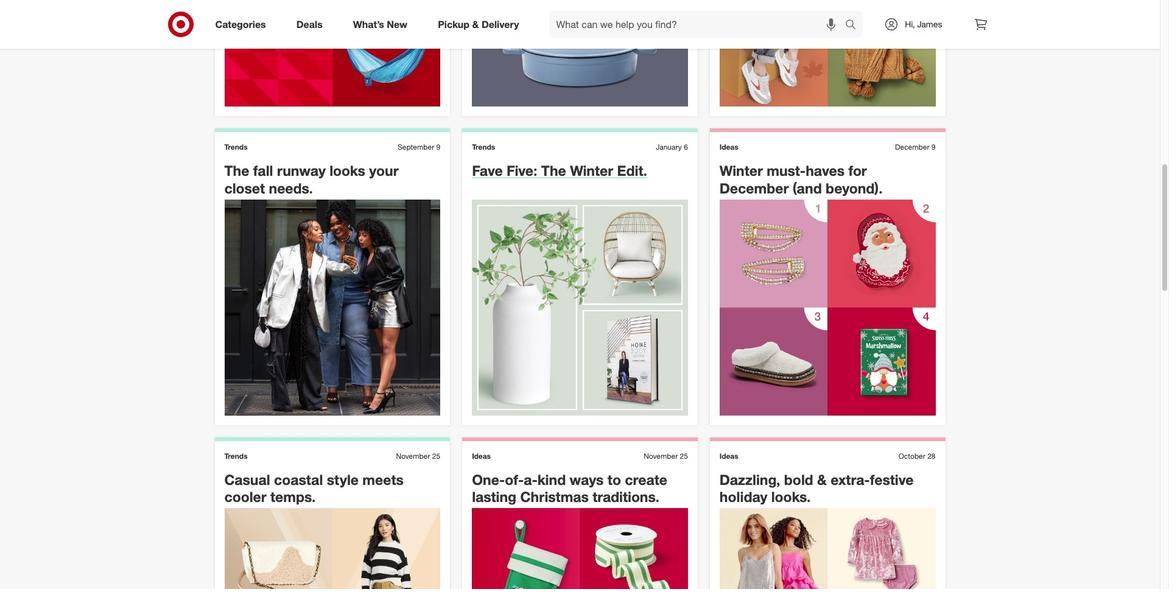 Task type: describe. For each thing, give the bounding box(es) containing it.
the inside the fall runway looks your closet needs.
[[225, 162, 249, 179]]

for
[[849, 162, 867, 179]]

what's new
[[353, 18, 408, 30]]

your
[[369, 162, 399, 179]]

dazzling, bold & extra-festive holiday looks.
[[720, 471, 914, 506]]

meets
[[363, 471, 404, 488]]

& inside "dazzling, bold & extra-festive holiday looks."
[[818, 471, 827, 488]]

runway
[[277, 162, 326, 179]]

september
[[398, 143, 435, 152]]

the fall runway looks your closet needs.
[[225, 162, 399, 197]]

search
[[840, 19, 870, 31]]

september 9
[[398, 143, 441, 152]]

october
[[899, 452, 926, 461]]

casual
[[225, 471, 270, 488]]

9 for the fall runway looks your closet needs.
[[437, 143, 441, 152]]

28
[[928, 452, 936, 461]]

create
[[625, 471, 668, 488]]

deals link
[[286, 11, 338, 38]]

1 winter from the left
[[570, 162, 614, 179]]

december inside winter must-haves for december (and beyond).
[[720, 180, 789, 197]]

style
[[327, 471, 359, 488]]

ideas for dazzling, bold & extra-festive holiday looks.
[[720, 452, 739, 461]]

january 6
[[656, 143, 688, 152]]

a-
[[524, 471, 538, 488]]

november for casual coastal style meets cooler temps.
[[396, 452, 430, 461]]

january
[[656, 143, 682, 152]]

haves
[[806, 162, 845, 179]]

beyond).
[[826, 180, 883, 197]]

pickup & delivery link
[[428, 11, 535, 38]]

autumn-approved november essentials image
[[472, 0, 688, 107]]

dazzling,
[[720, 471, 781, 488]]

trends for fave five: the winter edit.
[[472, 143, 496, 152]]

james
[[918, 19, 943, 29]]

traditions.
[[593, 489, 660, 506]]

needs.
[[269, 180, 313, 197]]

christmas
[[521, 489, 589, 506]]

6
[[684, 143, 688, 152]]

what's
[[353, 18, 384, 30]]

november 25 for one-of-a-kind ways to create lasting christmas traditions.
[[644, 452, 688, 461]]

extra-
[[831, 471, 870, 488]]

must-
[[767, 162, 806, 179]]

What can we help you find? suggestions appear below search field
[[549, 11, 849, 38]]

0 vertical spatial december
[[896, 143, 930, 152]]

kind
[[538, 471, 566, 488]]

casual coastal style meets cooler temps. image
[[225, 509, 441, 590]]

festive
[[870, 471, 914, 488]]

fave
[[472, 162, 503, 179]]

one-of-a-kind ways to create lasting christmas traditions. image
[[472, 509, 688, 590]]

trends for casual coastal style meets cooler temps.
[[225, 452, 248, 461]]

& inside "pickup & delivery" link
[[472, 18, 479, 30]]

trends for the fall runway looks your closet needs.
[[225, 143, 248, 152]]

2 the from the left
[[542, 162, 566, 179]]

ideas for one-of-a-kind ways to create lasting christmas traditions.
[[472, 452, 491, 461]]

cooler
[[225, 489, 267, 506]]



Task type: vqa. For each thing, say whether or not it's contained in the screenshot.


Task type: locate. For each thing, give the bounding box(es) containing it.
november 25 for casual coastal style meets cooler temps.
[[396, 452, 441, 461]]

december
[[896, 143, 930, 152], [720, 180, 789, 197]]

temps.
[[271, 489, 316, 506]]

december 9
[[896, 143, 936, 152]]

winter must-haves for december (and beyond).
[[720, 162, 883, 197]]

1 the from the left
[[225, 162, 249, 179]]

0 horizontal spatial november
[[396, 452, 430, 461]]

1 horizontal spatial &
[[818, 471, 827, 488]]

1 horizontal spatial 9
[[932, 143, 936, 152]]

winter must-haves for december (and beyond). image
[[720, 200, 936, 416]]

1 november 25 from the left
[[396, 452, 441, 461]]

one-
[[472, 471, 505, 488]]

1 horizontal spatial november
[[644, 452, 678, 461]]

0 vertical spatial &
[[472, 18, 479, 30]]

delivery
[[482, 18, 519, 30]]

2 25 from the left
[[680, 452, 688, 461]]

winter left must-
[[720, 162, 763, 179]]

fall
[[253, 162, 273, 179]]

9
[[437, 143, 441, 152], [932, 143, 936, 152]]

ideas right '6'
[[720, 143, 739, 152]]

edit.
[[618, 162, 648, 179]]

holiday
[[720, 489, 768, 506]]

ideas for winter must-haves for december (and beyond).
[[720, 143, 739, 152]]

november for one-of-a-kind ways to create lasting christmas traditions.
[[644, 452, 678, 461]]

2 winter from the left
[[720, 162, 763, 179]]

categories link
[[205, 11, 281, 38]]

winter
[[570, 162, 614, 179], [720, 162, 763, 179]]

explore gifts made for the great outdoors. image
[[225, 0, 441, 107]]

of-
[[505, 471, 524, 488]]

9 for winter must-haves for december (and beyond).
[[932, 143, 936, 152]]

to
[[608, 471, 621, 488]]

2 november 25 from the left
[[644, 452, 688, 461]]

the
[[225, 162, 249, 179], [542, 162, 566, 179]]

the right five:
[[542, 162, 566, 179]]

trends up the 'fave'
[[472, 143, 496, 152]]

1 horizontal spatial november 25
[[644, 452, 688, 461]]

closet
[[225, 180, 265, 197]]

new
[[387, 18, 408, 30]]

hi,
[[906, 19, 915, 29]]

fave five: the winter edit.
[[472, 162, 648, 179]]

november 25 up create
[[644, 452, 688, 461]]

0 horizontal spatial december
[[720, 180, 789, 197]]

five:
[[507, 162, 538, 179]]

one-of-a-kind ways to create lasting christmas traditions.
[[472, 471, 668, 506]]

the fall runway looks your closet needs. image
[[225, 200, 441, 416]]

winter inside winter must-haves for december (and beyond).
[[720, 162, 763, 179]]

categories
[[215, 18, 266, 30]]

dazzling, bold & extra-festive holiday looks. image
[[720, 509, 936, 590]]

pickup & delivery
[[438, 18, 519, 30]]

november 25
[[396, 452, 441, 461], [644, 452, 688, 461]]

1 november from the left
[[396, 452, 430, 461]]

ways
[[570, 471, 604, 488]]

1 horizontal spatial the
[[542, 162, 566, 179]]

looks.
[[772, 489, 811, 506]]

trends up closet
[[225, 143, 248, 152]]

looks
[[330, 162, 366, 179]]

search button
[[840, 11, 870, 40]]

ideas
[[720, 143, 739, 152], [472, 452, 491, 461], [720, 452, 739, 461]]

november up create
[[644, 452, 678, 461]]

october 28
[[899, 452, 936, 461]]

0 horizontal spatial 25
[[432, 452, 441, 461]]

winter left edit.
[[570, 162, 614, 179]]

lasting
[[472, 489, 517, 506]]

1 25 from the left
[[432, 452, 441, 461]]

(and
[[793, 180, 822, 197]]

casual coastal style meets cooler temps.
[[225, 471, 404, 506]]

what's new link
[[343, 11, 423, 38]]

november 25 up meets
[[396, 452, 441, 461]]

2 november from the left
[[644, 452, 678, 461]]

november up meets
[[396, 452, 430, 461]]

0 horizontal spatial winter
[[570, 162, 614, 179]]

1 9 from the left
[[437, 143, 441, 152]]

pickup
[[438, 18, 470, 30]]

ideas up one- at left bottom
[[472, 452, 491, 461]]

25 for one-of-a-kind ways to create lasting christmas traditions.
[[680, 452, 688, 461]]

cozy season finds your fall dreams are made of. image
[[720, 0, 936, 107]]

1 horizontal spatial winter
[[720, 162, 763, 179]]

1 vertical spatial &
[[818, 471, 827, 488]]

&
[[472, 18, 479, 30], [818, 471, 827, 488]]

25 for casual coastal style meets cooler temps.
[[432, 452, 441, 461]]

& right 'pickup'
[[472, 18, 479, 30]]

1 vertical spatial december
[[720, 180, 789, 197]]

2 9 from the left
[[932, 143, 936, 152]]

fave five: the winter edit. image
[[472, 200, 688, 416]]

trends
[[225, 143, 248, 152], [472, 143, 496, 152], [225, 452, 248, 461]]

coastal
[[274, 471, 323, 488]]

trends up casual at bottom
[[225, 452, 248, 461]]

1 horizontal spatial december
[[896, 143, 930, 152]]

0 horizontal spatial &
[[472, 18, 479, 30]]

bold
[[785, 471, 814, 488]]

hi, james
[[906, 19, 943, 29]]

& right bold in the right of the page
[[818, 471, 827, 488]]

the up closet
[[225, 162, 249, 179]]

0 horizontal spatial november 25
[[396, 452, 441, 461]]

0 horizontal spatial the
[[225, 162, 249, 179]]

25
[[432, 452, 441, 461], [680, 452, 688, 461]]

0 horizontal spatial 9
[[437, 143, 441, 152]]

deals
[[297, 18, 323, 30]]

ideas up the dazzling,
[[720, 452, 739, 461]]

november
[[396, 452, 430, 461], [644, 452, 678, 461]]

1 horizontal spatial 25
[[680, 452, 688, 461]]



